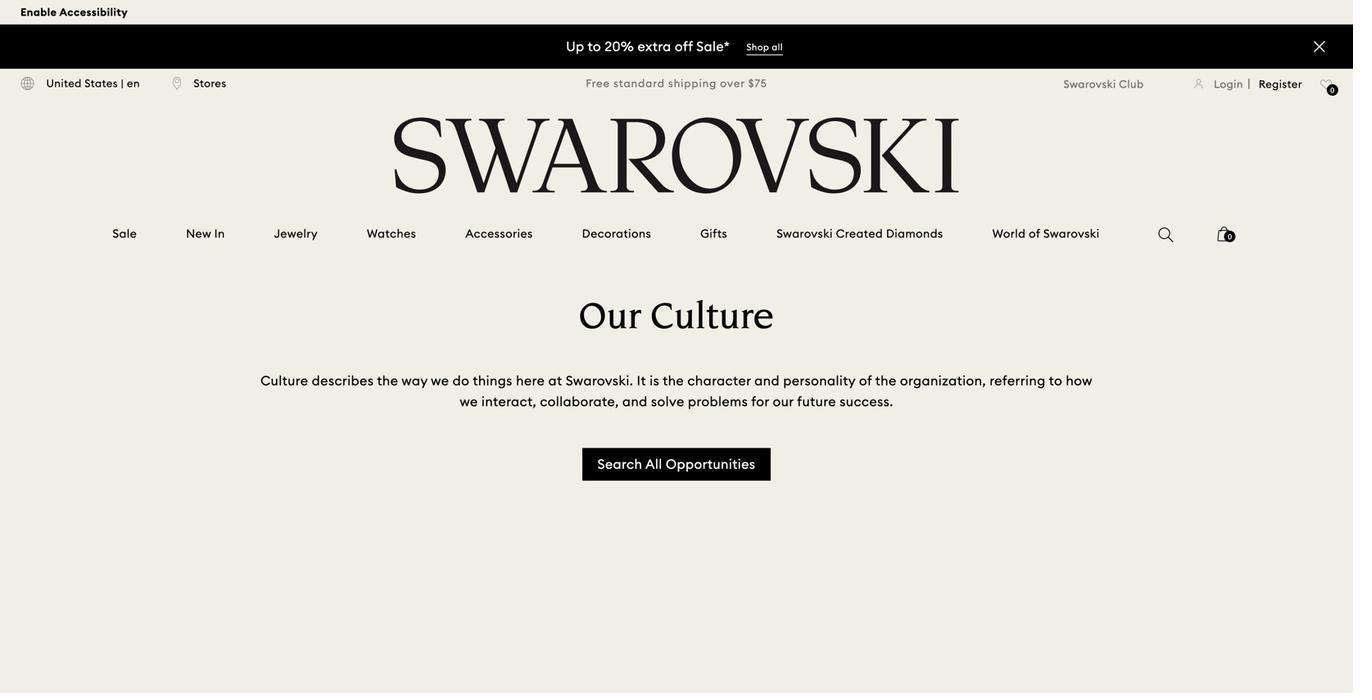 Task type: describe. For each thing, give the bounding box(es) containing it.
shipping
[[668, 76, 717, 90]]

search image image
[[1159, 228, 1174, 243]]

2 the from the left
[[663, 373, 684, 389]]

20%
[[605, 38, 634, 55]]

up
[[566, 38, 585, 55]]

shop
[[747, 41, 769, 53]]

0 for cart-mobile image
[[1228, 233, 1232, 241]]

search all opportunities
[[598, 456, 756, 473]]

extra
[[638, 38, 672, 55]]

do
[[453, 373, 470, 389]]

new
[[186, 227, 211, 241]]

world
[[993, 227, 1026, 241]]

all
[[772, 41, 783, 53]]

shop all link
[[747, 40, 783, 55]]

login
[[1214, 77, 1244, 91]]

0 horizontal spatial we
[[431, 373, 449, 389]]

free
[[586, 76, 610, 90]]

world of swarovski link
[[993, 226, 1100, 242]]

country-selector image image
[[20, 77, 34, 91]]

swarovski club
[[1064, 77, 1144, 91]]

search all opportunities link
[[582, 449, 771, 481]]

swarovski created diamonds link
[[777, 226, 943, 242]]

1 vertical spatial and
[[623, 394, 648, 410]]

sale link
[[113, 226, 137, 242]]

things
[[473, 373, 513, 389]]

search
[[598, 456, 643, 473]]

stores
[[194, 77, 227, 90]]

our
[[773, 394, 794, 410]]

0 horizontal spatial 0 link
[[1218, 225, 1236, 253]]

created
[[836, 227, 883, 241]]

stores link
[[173, 76, 227, 91]]

states
[[85, 77, 118, 90]]

swarovski created diamonds
[[777, 227, 943, 241]]

swarovski club link
[[1064, 76, 1165, 91]]

organization,
[[900, 373, 986, 389]]

in
[[214, 227, 225, 241]]

enable accessibility link
[[20, 2, 128, 23]]

accessories
[[466, 227, 533, 241]]

new in
[[186, 227, 225, 241]]

how
[[1066, 373, 1093, 389]]

referring
[[990, 373, 1046, 389]]

united states | en
[[46, 77, 140, 90]]

off
[[675, 38, 693, 55]]

$75
[[748, 76, 767, 90]]

our culture
[[579, 300, 775, 339]]

left-locator image image
[[173, 77, 182, 91]]

0 horizontal spatial to
[[588, 38, 601, 55]]

watches
[[367, 227, 416, 241]]

1 the from the left
[[377, 373, 398, 389]]

new in link
[[186, 226, 225, 242]]

swarovski for swarovski created diamonds
[[777, 227, 833, 241]]

decorations link
[[582, 226, 651, 242]]

it
[[637, 373, 646, 389]]

register link
[[1259, 76, 1303, 91]]

of inside culture describes the way we do things here at swarovski. it is the character and personality of the organization, referring to how we interact, collaborate, and solve problems for our future success.
[[859, 373, 872, 389]]

character
[[688, 373, 751, 389]]

here
[[516, 373, 545, 389]]

interact,
[[482, 394, 537, 410]]



Task type: locate. For each thing, give the bounding box(es) containing it.
to
[[588, 38, 601, 55], [1049, 373, 1063, 389]]

the right is
[[663, 373, 684, 389]]

0 link
[[1321, 77, 1339, 102], [1218, 225, 1236, 253]]

culture up character
[[650, 300, 775, 339]]

0 horizontal spatial and
[[623, 394, 648, 410]]

swarovski right world
[[1044, 227, 1100, 241]]

left-wishlist image image
[[1321, 80, 1333, 90]]

gifts link
[[701, 226, 728, 242]]

free standard shipping over $75
[[586, 76, 767, 90]]

culture
[[650, 300, 775, 339], [261, 373, 308, 389]]

0 vertical spatial we
[[431, 373, 449, 389]]

register
[[1259, 77, 1303, 91]]

1 vertical spatial we
[[460, 394, 478, 410]]

all
[[646, 456, 663, 473]]

swarovski inside swarovski created diamonds link
[[777, 227, 833, 241]]

our
[[579, 300, 641, 339]]

accessories link
[[466, 226, 533, 242]]

standard
[[614, 76, 665, 90]]

collaborate,
[[540, 394, 619, 410]]

sale
[[113, 227, 137, 241]]

0 right the register at right top
[[1331, 86, 1335, 95]]

0 vertical spatial and
[[755, 373, 780, 389]]

the
[[377, 373, 398, 389], [663, 373, 684, 389], [875, 373, 897, 389]]

1 horizontal spatial we
[[460, 394, 478, 410]]

accessibility
[[59, 5, 128, 19]]

1 vertical spatial culture
[[261, 373, 308, 389]]

success.
[[840, 394, 894, 410]]

swarovski inside the world of swarovski link
[[1044, 227, 1100, 241]]

is
[[650, 373, 660, 389]]

we
[[431, 373, 449, 389], [460, 394, 478, 410]]

1 vertical spatial to
[[1049, 373, 1063, 389]]

swarovski left created on the top right of page
[[777, 227, 833, 241]]

decorations
[[582, 227, 651, 241]]

swarovski.
[[566, 373, 633, 389]]

1 horizontal spatial |
[[1248, 75, 1251, 91]]

culture left describes
[[261, 373, 308, 389]]

0 link right the register at right top
[[1321, 77, 1339, 102]]

swarovski
[[1064, 77, 1116, 91], [777, 227, 833, 241], [1044, 227, 1100, 241]]

opportunities
[[666, 456, 756, 473]]

way
[[402, 373, 428, 389]]

enable accessibility
[[20, 5, 128, 19]]

3 the from the left
[[875, 373, 897, 389]]

and down "it"
[[623, 394, 648, 410]]

jewelry link
[[274, 226, 318, 242]]

and
[[755, 373, 780, 389], [623, 394, 648, 410]]

future
[[797, 394, 836, 410]]

swarovski inside swarovski club link
[[1064, 77, 1116, 91]]

| right login
[[1248, 75, 1251, 91]]

|
[[1248, 75, 1251, 91], [121, 77, 124, 90]]

and up "for"
[[755, 373, 780, 389]]

of
[[1029, 227, 1041, 241], [859, 373, 872, 389]]

0 vertical spatial 0 link
[[1321, 77, 1339, 102]]

0 horizontal spatial |
[[121, 77, 124, 90]]

jewelry
[[274, 227, 318, 241]]

0 horizontal spatial of
[[859, 373, 872, 389]]

the up success.
[[875, 373, 897, 389]]

personality
[[783, 373, 856, 389]]

united
[[46, 77, 82, 90]]

0 vertical spatial culture
[[650, 300, 775, 339]]

over
[[720, 76, 745, 90]]

shop all
[[747, 41, 783, 53]]

1 horizontal spatial 0
[[1331, 86, 1335, 95]]

1 vertical spatial 0 link
[[1218, 225, 1236, 253]]

1 vertical spatial 0
[[1228, 233, 1232, 241]]

swarovski for swarovski club
[[1064, 77, 1116, 91]]

culture describes the way we do things here at swarovski. it is the character and personality of the organization, referring to how we interact, collaborate, and solve problems for our future success.
[[261, 373, 1093, 410]]

for
[[751, 394, 769, 410]]

| left en
[[121, 77, 124, 90]]

gifts
[[701, 227, 728, 241]]

diamonds
[[886, 227, 943, 241]]

of right world
[[1029, 227, 1041, 241]]

0 horizontal spatial the
[[377, 373, 398, 389]]

login link
[[1195, 76, 1244, 91]]

1 horizontal spatial culture
[[650, 300, 775, 339]]

solve
[[651, 394, 685, 410]]

swarovski left club
[[1064, 77, 1116, 91]]

1 horizontal spatial 0 link
[[1321, 77, 1339, 102]]

1 horizontal spatial of
[[1029, 227, 1041, 241]]

at
[[548, 373, 562, 389]]

1 vertical spatial of
[[859, 373, 872, 389]]

culture inside culture describes the way we do things here at swarovski. it is the character and personality of the organization, referring to how we interact, collaborate, and solve problems for our future success.
[[261, 373, 308, 389]]

to inside culture describes the way we do things here at swarovski. it is the character and personality of the organization, referring to how we interact, collaborate, and solve problems for our future success.
[[1049, 373, 1063, 389]]

the left way
[[377, 373, 398, 389]]

| register
[[1248, 75, 1303, 91]]

2 horizontal spatial the
[[875, 373, 897, 389]]

enable
[[20, 5, 57, 19]]

left login image
[[1195, 79, 1204, 89]]

sale*
[[697, 38, 730, 55]]

up to 20% extra off sale*
[[566, 38, 734, 55]]

watches link
[[367, 226, 416, 242]]

en
[[127, 77, 140, 90]]

0 for left-wishlist image
[[1331, 86, 1335, 95]]

swarovski image
[[389, 117, 965, 194]]

to right up
[[588, 38, 601, 55]]

0 horizontal spatial 0
[[1228, 233, 1232, 241]]

0
[[1331, 86, 1335, 95], [1228, 233, 1232, 241]]

0 vertical spatial 0
[[1331, 86, 1335, 95]]

0 vertical spatial of
[[1029, 227, 1041, 241]]

of up success.
[[859, 373, 872, 389]]

describes
[[312, 373, 374, 389]]

problems
[[688, 394, 748, 410]]

we left do
[[431, 373, 449, 389]]

we down do
[[460, 394, 478, 410]]

1 horizontal spatial to
[[1049, 373, 1063, 389]]

1 horizontal spatial the
[[663, 373, 684, 389]]

club
[[1119, 77, 1144, 91]]

0 right search image
[[1228, 233, 1232, 241]]

to left the how
[[1049, 373, 1063, 389]]

0 vertical spatial to
[[588, 38, 601, 55]]

0 horizontal spatial culture
[[261, 373, 308, 389]]

0 link right search image
[[1218, 225, 1236, 253]]

1 horizontal spatial and
[[755, 373, 780, 389]]

world of swarovski
[[993, 227, 1100, 241]]

cart-mobile image image
[[1218, 227, 1231, 242]]

united states | en link
[[20, 76, 140, 91]]



Task type: vqa. For each thing, say whether or not it's contained in the screenshot.
left CULTURE
yes



